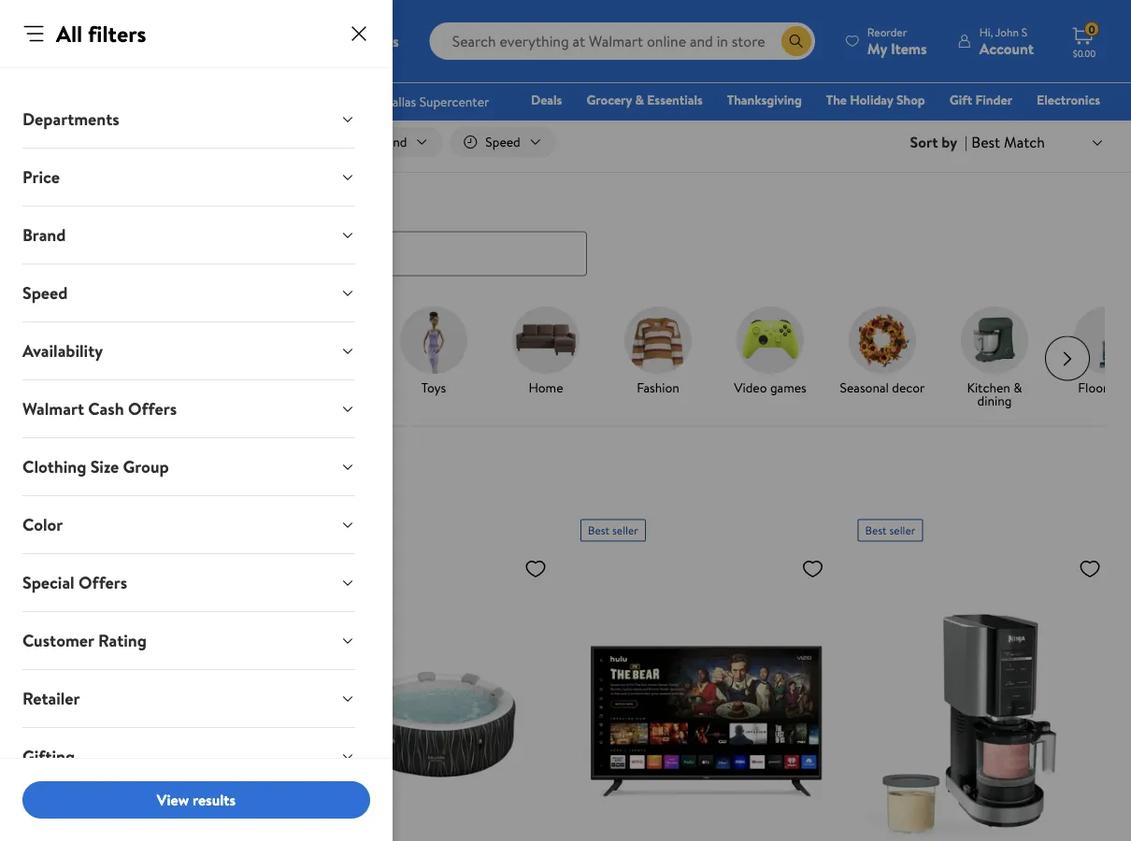 Task type: vqa. For each thing, say whether or not it's contained in the screenshot.
Gifting
yes



Task type: locate. For each thing, give the bounding box(es) containing it.
add to favorites list, vizio 50" class v-series 4k uhd led smart tv v505-j09 image
[[802, 557, 824, 580]]

speed button
[[7, 265, 370, 322]]

seller for saluspa 77" x 26" hollywood 240 gal. inflatable hot tub with led lights, 104f max temperature image
[[335, 523, 361, 539]]

1 vertical spatial filters
[[76, 133, 109, 151]]

black friday deal
[[34, 523, 116, 539]]

fashion image
[[624, 306, 692, 374]]

1 price from the top
[[22, 165, 60, 189]]

all filters
[[56, 18, 146, 49], [58, 133, 109, 151]]

vizio 50" class v-series 4k uhd led smart tv v505-j09 image
[[581, 549, 832, 841]]

1 horizontal spatial fashion
[[817, 117, 861, 135]]

2 best from the left
[[588, 523, 610, 539]]

deals inside search field
[[22, 194, 63, 217]]

in-
[[173, 133, 188, 151]]

1 vertical spatial home link
[[497, 306, 595, 398]]

0 horizontal spatial home link
[[497, 306, 595, 398]]

3 best seller from the left
[[865, 523, 916, 539]]

best seller for saluspa 77" x 26" hollywood 240 gal. inflatable hot tub with led lights, 104f max temperature image
[[311, 523, 361, 539]]

2 horizontal spatial best
[[865, 523, 887, 539]]

offers right "cash"
[[128, 397, 177, 421]]

flash deals image
[[176, 306, 243, 374]]

0 vertical spatial all
[[56, 18, 82, 49]]

1 seller from the left
[[335, 523, 361, 539]]

all filters up departments
[[56, 18, 146, 49]]

0 vertical spatial price
[[22, 165, 60, 189]]

shop right toy
[[706, 117, 734, 135]]

0 vertical spatial friday
[[97, 378, 131, 396]]

best for ninja creami, ice cream maker, 5 one-touch programs image
[[865, 523, 887, 539]]

retailer
[[22, 687, 80, 710]]

1 horizontal spatial shop
[[896, 91, 925, 109]]

next slide for chipmodulewithimages list image
[[1045, 336, 1090, 381]]

preview
[[92, 391, 137, 410]]

1 vertical spatial price
[[22, 495, 56, 516]]

1 best from the left
[[311, 523, 332, 539]]

seasonal
[[840, 378, 889, 396]]

filters
[[88, 18, 146, 49], [76, 133, 109, 151]]

retailer button
[[7, 670, 370, 727]]

1 horizontal spatial best seller
[[588, 523, 638, 539]]

lots to love for less. low prices all season long. image
[[26, 0, 1105, 75]]

home image
[[512, 306, 580, 374]]

1 horizontal spatial fashion link
[[809, 116, 869, 136]]

fashion down the fashion image
[[637, 378, 679, 396]]

grocery
[[586, 91, 632, 109]]

all
[[56, 18, 82, 49], [58, 133, 73, 151]]

1 vertical spatial black
[[34, 523, 60, 539]]

special
[[22, 571, 74, 595]]

fashion link
[[809, 116, 869, 136], [609, 306, 707, 398]]

black
[[63, 378, 93, 396], [34, 523, 60, 539]]

0 horizontal spatial black
[[34, 523, 60, 539]]

3 best from the left
[[865, 523, 887, 539]]

$0.00
[[1073, 47, 1096, 59]]

all inside button
[[58, 133, 73, 151]]

1 horizontal spatial home link
[[750, 116, 801, 136]]

3 seller from the left
[[889, 523, 916, 539]]

0 vertical spatial home
[[759, 117, 793, 135]]

dining
[[977, 391, 1012, 410]]

black inside black friday deals preview
[[63, 378, 93, 396]]

home down home image
[[529, 378, 563, 396]]

0 horizontal spatial home
[[529, 378, 563, 396]]

sort
[[910, 132, 938, 152]]

black friday deals preview
[[58, 378, 137, 410]]

fashion
[[817, 117, 861, 135], [637, 378, 679, 396]]

price button
[[7, 149, 370, 206]]

0 vertical spatial shop
[[896, 91, 925, 109]]

gift finder link
[[941, 90, 1021, 110]]

view results
[[157, 790, 236, 810]]

2 best seller from the left
[[588, 523, 638, 539]]

& right dining
[[1014, 378, 1022, 396]]

0 vertical spatial black
[[63, 378, 93, 396]]

cash
[[88, 397, 124, 421]]

walmart cash offers
[[22, 397, 177, 421]]

all filters down departments
[[58, 133, 109, 151]]

seller
[[335, 523, 361, 539], [612, 523, 638, 539], [889, 523, 916, 539]]

0 horizontal spatial best seller
[[311, 523, 361, 539]]

price inside dropdown button
[[22, 165, 60, 189]]

purchased
[[97, 495, 164, 516]]

add to favorites list, saluspa 77" x 26" hollywood 240 gal. inflatable hot tub with led lights, 104f max temperature image
[[524, 557, 547, 580]]

electronics link
[[1028, 90, 1109, 110]]

0 horizontal spatial &
[[635, 91, 644, 109]]

2 price from the top
[[22, 495, 56, 516]]

home down thanksgiving
[[759, 117, 793, 135]]

1 horizontal spatial friday
[[97, 378, 131, 396]]

electronics toy shop
[[684, 91, 1100, 135]]

toy shop link
[[675, 116, 743, 136]]

deals up brand
[[22, 194, 63, 217]]

black down when
[[34, 523, 60, 539]]

1 horizontal spatial best
[[588, 523, 610, 539]]

deals (1000+)
[[22, 455, 122, 482]]

&
[[635, 91, 644, 109], [1014, 378, 1022, 396]]

0 vertical spatial home link
[[750, 116, 801, 136]]

all up departments
[[56, 18, 82, 49]]

best
[[311, 523, 332, 539], [588, 523, 610, 539], [865, 523, 887, 539]]

add to favorites list, ninja creami, ice cream maker, 5 one-touch programs image
[[1079, 557, 1101, 580]]

tech link
[[273, 306, 370, 398]]

1 vertical spatial offers
[[79, 571, 127, 595]]

thanksgiving
[[727, 91, 802, 109]]

kitchen and dining image
[[961, 306, 1028, 374]]

1 best seller from the left
[[311, 523, 361, 539]]

1 vertical spatial all filters
[[58, 133, 109, 151]]

1 vertical spatial shop
[[706, 117, 734, 135]]

0 vertical spatial filters
[[88, 18, 146, 49]]

1 vertical spatial friday
[[63, 523, 93, 539]]

friday up "cash"
[[97, 378, 131, 396]]

& for essentials
[[635, 91, 644, 109]]

& right 'grocery'
[[635, 91, 644, 109]]

seasonal decor link
[[834, 306, 931, 398]]

video games link
[[722, 306, 819, 398]]

0 vertical spatial fashion
[[817, 117, 861, 135]]

0 vertical spatial fashion link
[[809, 116, 869, 136]]

1 horizontal spatial &
[[1014, 378, 1022, 396]]

friday inside black friday deals preview
[[97, 378, 131, 396]]

black up 'walmart cash offers'
[[63, 378, 93, 396]]

2 seller from the left
[[612, 523, 638, 539]]

shop
[[896, 91, 925, 109], [706, 117, 734, 135]]

price
[[22, 165, 60, 189], [22, 495, 56, 516]]

deals
[[531, 91, 562, 109], [22, 194, 63, 217], [210, 378, 241, 396], [58, 391, 89, 410], [22, 455, 67, 482]]

care
[[1111, 378, 1131, 396]]

0 horizontal spatial friday
[[63, 523, 93, 539]]

all filters inside all filters dialog
[[56, 18, 146, 49]]

price left when
[[22, 495, 56, 516]]

0 vertical spatial all filters
[[56, 18, 146, 49]]

home
[[759, 117, 793, 135], [529, 378, 563, 396]]

home link
[[750, 116, 801, 136], [497, 306, 595, 398]]

toys link
[[385, 306, 482, 398]]

1 vertical spatial home
[[529, 378, 563, 396]]

rating
[[98, 629, 147, 652]]

shop inside electronics toy shop
[[706, 117, 734, 135]]

walmart cash offers button
[[7, 380, 370, 437]]

seller for the vizio 50" class v-series 4k uhd led smart tv v505-j09 image
[[612, 523, 638, 539]]

seasonal decor
[[840, 378, 925, 396]]

shop up registry link
[[896, 91, 925, 109]]

playstation 5 disc console - marvel's spider-man 2 bundle image
[[26, 549, 277, 841]]

1 vertical spatial all
[[58, 133, 73, 151]]

seasonal decor image
[[849, 306, 916, 374]]

gifting button
[[7, 728, 370, 785]]

deals link
[[522, 90, 571, 110]]

& inside kitchen & dining
[[1014, 378, 1022, 396]]

1 vertical spatial fashion
[[637, 378, 679, 396]]

0 vertical spatial &
[[635, 91, 644, 109]]

Walmart Site-Wide search field
[[430, 22, 815, 60]]

clothing
[[22, 455, 86, 479]]

price down all filters button on the left of the page
[[22, 165, 60, 189]]

games
[[770, 378, 807, 396]]

registry
[[885, 117, 933, 135]]

2 horizontal spatial seller
[[889, 523, 916, 539]]

seller for ninja creami, ice cream maker, 5 one-touch programs image
[[889, 523, 916, 539]]

friday
[[97, 378, 131, 396], [63, 523, 93, 539]]

0 horizontal spatial seller
[[335, 523, 361, 539]]

tech
[[308, 378, 335, 396]]

toys
[[421, 378, 446, 396]]

friday for deals
[[97, 378, 131, 396]]

0 horizontal spatial shop
[[706, 117, 734, 135]]

grocery & essentials link
[[578, 90, 711, 110]]

deal
[[95, 523, 116, 539]]

2 horizontal spatial best seller
[[865, 523, 916, 539]]

view results button
[[22, 781, 370, 819]]

1 vertical spatial &
[[1014, 378, 1022, 396]]

(1000+)
[[71, 460, 122, 480]]

black for black friday deal
[[34, 523, 60, 539]]

friday down when
[[63, 523, 93, 539]]

deals up when
[[22, 455, 67, 482]]

1 horizontal spatial seller
[[612, 523, 638, 539]]

grocery & essentials
[[586, 91, 703, 109]]

fashion down the
[[817, 117, 861, 135]]

offers down "deal"
[[79, 571, 127, 595]]

1 vertical spatial fashion link
[[609, 306, 707, 398]]

all down departments
[[58, 133, 73, 151]]

1 horizontal spatial black
[[63, 378, 93, 396]]

0 horizontal spatial fashion link
[[609, 306, 707, 398]]

color button
[[7, 496, 370, 553]]

0 horizontal spatial best
[[311, 523, 332, 539]]

deals left preview
[[58, 391, 89, 410]]

0 vertical spatial offers
[[128, 397, 177, 421]]

Search in deals search field
[[22, 231, 587, 276]]

in-store
[[173, 133, 217, 151]]



Task type: describe. For each thing, give the bounding box(es) containing it.
flash deals
[[178, 378, 241, 396]]

the holiday shop link
[[818, 90, 934, 110]]

toys image
[[400, 306, 467, 374]]

kitchen & dining
[[967, 378, 1022, 410]]

departments button
[[7, 91, 370, 148]]

offers inside special offers dropdown button
[[79, 571, 127, 595]]

floor care link
[[1058, 306, 1131, 398]]

one debit
[[957, 117, 1020, 135]]

floorcare image
[[1073, 306, 1131, 374]]

floor care
[[1078, 378, 1131, 396]]

essentials
[[647, 91, 703, 109]]

Search search field
[[430, 22, 815, 60]]

price for price when purchased online
[[22, 495, 56, 516]]

brand button
[[7, 207, 370, 264]]

gift
[[949, 91, 972, 109]]

close panel image
[[348, 22, 370, 45]]

holiday
[[850, 91, 893, 109]]

deals right flash
[[210, 378, 241, 396]]

by
[[942, 132, 957, 152]]

size
[[90, 455, 119, 479]]

view
[[157, 790, 189, 810]]

flash deals link
[[161, 306, 258, 398]]

debit
[[988, 117, 1020, 135]]

one debit link
[[949, 116, 1029, 136]]

filters inside button
[[76, 133, 109, 151]]

speed
[[22, 281, 68, 305]]

floor
[[1078, 378, 1108, 396]]

one
[[957, 117, 985, 135]]

video
[[734, 378, 767, 396]]

results
[[192, 790, 236, 810]]

electronics
[[1037, 91, 1100, 109]]

walmart image
[[30, 26, 151, 56]]

special offers
[[22, 571, 127, 595]]

flash
[[178, 378, 207, 396]]

all filters button
[[22, 127, 130, 157]]

tech image
[[288, 306, 355, 374]]

when
[[59, 495, 94, 516]]

group
[[123, 455, 169, 479]]

& for dining
[[1014, 378, 1022, 396]]

customer
[[22, 629, 94, 652]]

Deals search field
[[0, 194, 1131, 276]]

walmart+ link
[[1036, 116, 1109, 136]]

all filters inside all filters button
[[58, 133, 109, 151]]

all inside dialog
[[56, 18, 82, 49]]

|
[[965, 132, 968, 152]]

deals inside black friday deals preview
[[58, 391, 89, 410]]

saluspa 77" x 26" hollywood 240 gal. inflatable hot tub with led lights, 104f max temperature image
[[303, 549, 554, 841]]

store
[[188, 133, 217, 151]]

registry link
[[877, 116, 941, 136]]

online
[[167, 495, 207, 516]]

best seller for ninja creami, ice cream maker, 5 one-touch programs image
[[865, 523, 916, 539]]

price when purchased online
[[22, 495, 207, 516]]

sort by |
[[910, 132, 968, 152]]

kitchen
[[967, 378, 1010, 396]]

kitchen & dining link
[[946, 306, 1043, 411]]

color
[[22, 513, 63, 537]]

the
[[826, 91, 847, 109]]

1 horizontal spatial home
[[759, 117, 793, 135]]

brand
[[22, 223, 66, 247]]

sort and filter section element
[[0, 112, 1131, 172]]

0 horizontal spatial fashion
[[637, 378, 679, 396]]

video games
[[734, 378, 807, 396]]

the holiday shop
[[826, 91, 925, 109]]

special offers button
[[7, 554, 370, 611]]

offers inside walmart cash offers dropdown button
[[128, 397, 177, 421]]

shop for toy
[[706, 117, 734, 135]]

black for black friday deals preview
[[63, 378, 93, 396]]

friday for deal
[[63, 523, 93, 539]]

availability
[[22, 339, 103, 363]]

best for the vizio 50" class v-series 4k uhd led smart tv v505-j09 image
[[588, 523, 610, 539]]

clothing size group
[[22, 455, 169, 479]]

toy
[[684, 117, 703, 135]]

walmart
[[22, 397, 84, 421]]

filters inside dialog
[[88, 18, 146, 49]]

finder
[[975, 91, 1012, 109]]

customer rating
[[22, 629, 147, 652]]

ninja creami, ice cream maker, 5 one-touch programs image
[[858, 549, 1109, 841]]

black friday deals image
[[64, 306, 131, 374]]

gifting
[[22, 745, 75, 768]]

black friday deals preview link
[[49, 306, 146, 411]]

decor
[[892, 378, 925, 396]]

shop for holiday
[[896, 91, 925, 109]]

clothing size group button
[[7, 438, 370, 495]]

availability button
[[7, 323, 370, 380]]

best for saluspa 77" x 26" hollywood 240 gal. inflatable hot tub with led lights, 104f max temperature image
[[311, 523, 332, 539]]

deals up sort and filter section element
[[531, 91, 562, 109]]

gift finder
[[949, 91, 1012, 109]]

all filters dialog
[[0, 0, 393, 841]]

customer rating button
[[7, 612, 370, 669]]

in-store button
[[137, 127, 238, 157]]

0
[[1088, 21, 1095, 37]]

best seller for the vizio 50" class v-series 4k uhd led smart tv v505-j09 image
[[588, 523, 638, 539]]

video games image
[[737, 306, 804, 374]]

walmart+
[[1044, 117, 1100, 135]]

departments
[[22, 108, 119, 131]]

price for price
[[22, 165, 60, 189]]



